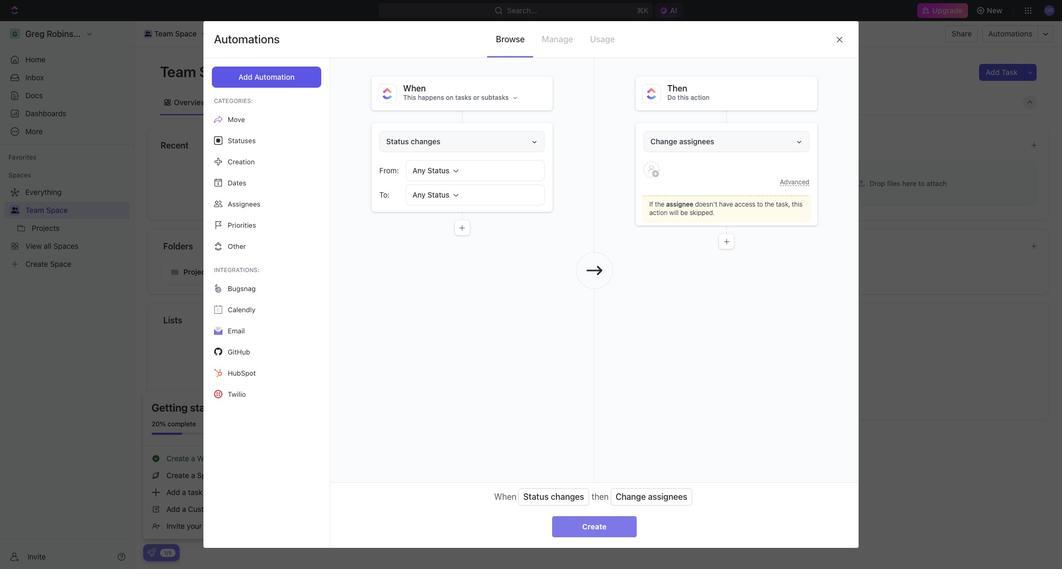 Task type: vqa. For each thing, say whether or not it's contained in the screenshot.
the bottom 2:13
no



Task type: locate. For each thing, give the bounding box(es) containing it.
change down do
[[651, 137, 678, 146]]

1 vertical spatial any status button
[[406, 185, 545, 206]]

add for add task
[[986, 68, 1000, 77]]

calendly image
[[214, 306, 223, 314]]

then do this action
[[668, 84, 710, 102]]

automations up add automation
[[214, 32, 280, 46]]

0 horizontal spatial change
[[616, 492, 646, 502]]

add for add a new list to your space
[[555, 371, 567, 379]]

1 vertical spatial invite
[[27, 552, 46, 561]]

1 horizontal spatial list
[[600, 388, 611, 396]]

a down add a task
[[182, 505, 186, 514]]

1 horizontal spatial docs
[[464, 141, 485, 150]]

0 vertical spatial docs
[[25, 91, 43, 100]]

1 horizontal spatial team space link
[[141, 27, 200, 40]]

1 vertical spatial when
[[495, 492, 517, 502]]

0 vertical spatial invite
[[167, 522, 185, 531]]

1 horizontal spatial automations
[[989, 29, 1033, 38]]

1 the from the left
[[655, 200, 665, 208]]

automation
[[255, 72, 295, 81]]

dashboards
[[25, 109, 66, 118]]

add up the categories:
[[239, 72, 253, 81]]

0 horizontal spatial action
[[650, 209, 668, 217]]

resources button
[[770, 139, 1023, 152]]

docs down "or"
[[464, 141, 485, 150]]

1 horizontal spatial changes
[[551, 492, 585, 502]]

add left task
[[986, 68, 1000, 77]]

0 vertical spatial user group image
[[145, 31, 151, 36]]

lists
[[163, 316, 182, 325]]

will left show
[[312, 202, 322, 210]]

to inside doesn't have access to the task, this action will be skipped.
[[758, 200, 764, 208]]

this
[[678, 94, 689, 102], [793, 200, 803, 208]]

assignees
[[680, 137, 715, 146], [649, 492, 688, 502]]

0 vertical spatial action
[[691, 94, 710, 102]]

0 horizontal spatial this
[[678, 94, 689, 102]]

the right if
[[655, 200, 665, 208]]

2 vertical spatial team
[[25, 206, 44, 215]]

task
[[188, 488, 203, 497]]

any status right to:
[[413, 190, 450, 199]]

list right the new
[[588, 371, 599, 379]]

1 any from the top
[[413, 166, 426, 175]]

2 the from the left
[[765, 200, 775, 208]]

add inside button
[[586, 388, 599, 396]]

0 horizontal spatial the
[[655, 200, 665, 208]]

2 vertical spatial create
[[583, 522, 607, 531]]

recent
[[249, 202, 268, 210]]

on
[[446, 94, 454, 102]]

0 horizontal spatial to
[[601, 371, 607, 379]]

0 horizontal spatial team space link
[[25, 202, 128, 219]]

untitled
[[479, 160, 506, 169], [479, 177, 506, 186]]

0 vertical spatial change
[[651, 137, 678, 146]]

add inside button
[[239, 72, 253, 81]]

1 vertical spatial any status
[[413, 190, 450, 199]]

action inside doesn't have access to the task, this action will be skipped.
[[650, 209, 668, 217]]

task
[[1002, 68, 1018, 77]]

2 any status from the top
[[413, 190, 450, 199]]

create for create
[[583, 522, 607, 531]]

will inside doesn't have access to the task, this action will be skipped.
[[670, 209, 679, 217]]

1 horizontal spatial action
[[691, 94, 710, 102]]

1 vertical spatial changes
[[551, 492, 585, 502]]

add a task
[[167, 488, 203, 497]]

2 vertical spatial to
[[601, 371, 607, 379]]

0 horizontal spatial changes
[[411, 137, 441, 146]]

here.
[[341, 202, 356, 210]]

then
[[668, 84, 688, 93]]

0 vertical spatial any status button
[[406, 160, 545, 181]]

docs down the inbox
[[25, 91, 43, 100]]

files
[[888, 179, 901, 187]]

1 horizontal spatial the
[[765, 200, 775, 208]]

your recent opened items will show here.
[[234, 202, 356, 210]]

1 vertical spatial any
[[413, 190, 426, 199]]

new
[[574, 371, 587, 379]]

1 vertical spatial team space link
[[25, 202, 128, 219]]

change assignees down do
[[651, 137, 715, 146]]

create up add a task
[[167, 471, 189, 480]]

space inside tree
[[46, 206, 68, 215]]

0 horizontal spatial when
[[403, 84, 426, 93]]

any status button
[[406, 160, 545, 181], [406, 185, 545, 206]]

docs
[[25, 91, 43, 100], [464, 141, 485, 150]]

1 horizontal spatial user group image
[[145, 31, 151, 36]]

to
[[919, 179, 925, 187], [758, 200, 764, 208], [601, 371, 607, 379]]

2 any from the top
[[413, 190, 426, 199]]

assignees inside dropdown button
[[680, 137, 715, 146]]

0 vertical spatial to
[[919, 179, 925, 187]]

0 vertical spatial your
[[609, 371, 622, 379]]

create down then
[[583, 522, 607, 531]]

1 horizontal spatial this
[[793, 200, 803, 208]]

team space link inside tree
[[25, 202, 128, 219]]

add left 'task'
[[167, 488, 180, 497]]

your up add list
[[609, 371, 622, 379]]

a up create a space
[[191, 454, 195, 463]]

the
[[655, 200, 665, 208], [765, 200, 775, 208]]

1 any status button from the top
[[406, 160, 545, 181]]

0 vertical spatial untitled
[[479, 160, 506, 169]]

0 vertical spatial change assignees
[[651, 137, 715, 146]]

1 vertical spatial action
[[650, 209, 668, 217]]

any status for to:
[[413, 190, 450, 199]]

0 horizontal spatial list
[[588, 371, 599, 379]]

add list
[[586, 388, 611, 396]]

1 horizontal spatial your
[[609, 371, 622, 379]]

changes left then
[[551, 492, 585, 502]]

0 vertical spatial status changes
[[386, 137, 441, 146]]

0 horizontal spatial status changes
[[386, 137, 441, 146]]

1 horizontal spatial invite
[[167, 522, 185, 531]]

user group image inside team space tree
[[11, 207, 19, 214]]

1 horizontal spatial will
[[670, 209, 679, 217]]

create
[[167, 454, 189, 463], [167, 471, 189, 480], [583, 522, 607, 531]]

folders
[[163, 242, 193, 251]]

2 any status button from the top
[[406, 185, 545, 206]]

status inside status changes dropdown button
[[386, 137, 409, 146]]

attach
[[927, 179, 948, 187]]

user group image
[[145, 31, 151, 36], [11, 207, 19, 214]]

a for task
[[182, 488, 186, 497]]

if
[[650, 200, 654, 208]]

status changes button
[[380, 131, 545, 152]]

0 vertical spatial any status
[[413, 166, 450, 175]]

add left the new
[[555, 371, 567, 379]]

add for add list
[[586, 388, 599, 396]]

space
[[175, 29, 197, 38], [200, 63, 242, 80], [46, 206, 68, 215], [624, 371, 642, 379], [197, 471, 219, 480]]

this inside doesn't have access to the task, this action will be skipped.
[[793, 200, 803, 208]]

0 horizontal spatial user group image
[[11, 207, 19, 214]]

any right from:
[[413, 166, 426, 175]]

status
[[386, 137, 409, 146], [428, 166, 450, 175], [428, 190, 450, 199], [524, 492, 549, 502]]

create for create a workspace
[[167, 454, 189, 463]]

changes down happens
[[411, 137, 441, 146]]

docs inside sidebar navigation
[[25, 91, 43, 100]]

a left the new
[[569, 371, 573, 379]]

a left 'task'
[[182, 488, 186, 497]]

the inside doesn't have access to the task, this action will be skipped.
[[765, 200, 775, 208]]

change right then
[[616, 492, 646, 502]]

skipped.
[[690, 209, 715, 217]]

automations inside button
[[989, 29, 1033, 38]]

status changes up from:
[[386, 137, 441, 146]]

add automation button
[[212, 67, 322, 88]]

inbox link
[[4, 69, 130, 86]]

share
[[952, 29, 973, 38]]

creation
[[228, 158, 255, 166]]

a up 'task'
[[191, 471, 195, 480]]

1 vertical spatial this
[[793, 200, 803, 208]]

to right access
[[758, 200, 764, 208]]

action right do
[[691, 94, 710, 102]]

manage
[[542, 34, 573, 44]]

any
[[413, 166, 426, 175], [413, 190, 426, 199]]

any right to:
[[413, 190, 426, 199]]

0 vertical spatial assignees
[[680, 137, 715, 146]]

change assignees right then
[[616, 492, 688, 502]]

1 any status from the top
[[413, 166, 450, 175]]

to right 'here'
[[919, 179, 925, 187]]

change assignees button
[[644, 131, 810, 152]]

1 vertical spatial user group image
[[11, 207, 19, 214]]

list
[[588, 371, 599, 379], [600, 388, 611, 396]]

1 horizontal spatial change
[[651, 137, 678, 146]]

any status for from:
[[413, 166, 450, 175]]

automations down new
[[989, 29, 1033, 38]]

any status button for to:
[[406, 185, 545, 206]]

invite for invite your team
[[167, 522, 185, 531]]

change assignees
[[651, 137, 715, 146], [616, 492, 688, 502]]

any status right from:
[[413, 166, 450, 175]]

will down if the assignee
[[670, 209, 679, 217]]

home
[[25, 55, 46, 64]]

1 vertical spatial to
[[758, 200, 764, 208]]

0 vertical spatial create
[[167, 454, 189, 463]]

a for new
[[569, 371, 573, 379]]

1 vertical spatial list
[[600, 388, 611, 396]]

1 vertical spatial create
[[167, 471, 189, 480]]

a for space
[[191, 471, 195, 480]]

add
[[986, 68, 1000, 77], [239, 72, 253, 81], [555, 371, 567, 379], [586, 388, 599, 396], [167, 488, 180, 497], [167, 505, 180, 514]]

1 vertical spatial your
[[187, 522, 202, 531]]

drop
[[870, 179, 886, 187]]

1 vertical spatial status changes
[[524, 492, 585, 502]]

overview link
[[172, 95, 207, 110]]

when
[[403, 84, 426, 93], [495, 492, 517, 502]]

the left task,
[[765, 200, 775, 208]]

invite for invite
[[27, 552, 46, 561]]

1 horizontal spatial to
[[758, 200, 764, 208]]

1 vertical spatial team space
[[160, 63, 245, 80]]

0 vertical spatial when
[[403, 84, 426, 93]]

team
[[204, 522, 221, 531]]

add a custom field
[[167, 505, 233, 514]]

getting
[[152, 402, 188, 414]]

list down add a new list to your space
[[600, 388, 611, 396]]

1 vertical spatial assignees
[[649, 492, 688, 502]]

integrations:
[[214, 267, 260, 273]]

1 vertical spatial untitled
[[479, 177, 506, 186]]

0 horizontal spatial docs
[[25, 91, 43, 100]]

complete
[[168, 420, 196, 428]]

untitled link
[[460, 156, 737, 173], [460, 173, 737, 190]]

create for create a space
[[167, 471, 189, 480]]

action down if
[[650, 209, 668, 217]]

0 vertical spatial team space
[[154, 29, 197, 38]]

automations
[[989, 29, 1033, 38], [214, 32, 280, 46]]

0 vertical spatial this
[[678, 94, 689, 102]]

2 untitled link from the top
[[460, 173, 737, 190]]

create up create a space
[[167, 454, 189, 463]]

share button
[[946, 25, 979, 42]]

create inside button
[[583, 522, 607, 531]]

invite inside sidebar navigation
[[27, 552, 46, 561]]

add inside button
[[986, 68, 1000, 77]]

your down the add a custom field
[[187, 522, 202, 531]]

gantt link
[[348, 95, 369, 110]]

0 vertical spatial changes
[[411, 137, 441, 146]]

this
[[403, 94, 416, 102]]

board
[[226, 98, 247, 107]]

1 vertical spatial change
[[616, 492, 646, 502]]

do
[[668, 94, 676, 102]]

docs link
[[4, 87, 130, 104]]

2 vertical spatial team space
[[25, 206, 68, 215]]

invite
[[167, 522, 185, 531], [27, 552, 46, 561]]

this down then
[[678, 94, 689, 102]]

0 vertical spatial any
[[413, 166, 426, 175]]

to up add list
[[601, 371, 607, 379]]

1 untitled link from the top
[[460, 156, 737, 173]]

2 horizontal spatial to
[[919, 179, 925, 187]]

add down add a task
[[167, 505, 180, 514]]

workspace
[[197, 454, 235, 463]]

0 horizontal spatial invite
[[27, 552, 46, 561]]

this right task,
[[793, 200, 803, 208]]

status changes left then
[[524, 492, 585, 502]]

new button
[[973, 2, 1009, 19]]

add down add a new list to your space
[[586, 388, 599, 396]]

email
[[228, 327, 245, 335]]



Task type: describe. For each thing, give the bounding box(es) containing it.
statuses
[[228, 136, 256, 145]]

create a workspace
[[167, 454, 235, 463]]

doesn't
[[696, 200, 718, 208]]

a for workspace
[[191, 454, 195, 463]]

then
[[592, 492, 609, 502]]

2 untitled from the top
[[479, 177, 506, 186]]

0 vertical spatial list
[[588, 371, 599, 379]]

add for add a custom field
[[167, 505, 180, 514]]

1 vertical spatial docs
[[464, 141, 485, 150]]

subtasks
[[482, 94, 509, 102]]

from:
[[380, 166, 399, 175]]

getting started
[[152, 402, 225, 414]]

clickup image
[[383, 88, 392, 99]]

onboarding checklist button image
[[148, 549, 156, 557]]

resources
[[771, 141, 813, 150]]

to for access
[[758, 200, 764, 208]]

opened
[[270, 202, 293, 210]]

overview
[[174, 98, 207, 107]]

add a new list to your space
[[555, 371, 642, 379]]

bugsnag
[[228, 284, 256, 293]]

be
[[681, 209, 688, 217]]

calendly
[[228, 306, 256, 314]]

upgrade
[[933, 6, 963, 15]]

folders button
[[163, 240, 1023, 253]]

started
[[190, 402, 225, 414]]

status changes inside dropdown button
[[386, 137, 441, 146]]

custom
[[188, 505, 215, 514]]

a for custom
[[182, 505, 186, 514]]

favorites
[[8, 153, 36, 161]]

automations button
[[984, 26, 1039, 42]]

if the assignee
[[650, 200, 694, 208]]

add automation
[[239, 72, 295, 81]]

hubspot
[[228, 369, 256, 378]]

0 horizontal spatial will
[[312, 202, 322, 210]]

0 vertical spatial team
[[154, 29, 173, 38]]

move
[[228, 115, 245, 124]]

add for add a task
[[167, 488, 180, 497]]

1 vertical spatial team
[[160, 63, 196, 80]]

dates
[[228, 179, 246, 187]]

show
[[324, 202, 339, 210]]

1/5
[[164, 550, 172, 556]]

1 untitled from the top
[[479, 160, 506, 169]]

add list button
[[582, 386, 616, 399]]

recent
[[161, 141, 189, 150]]

task,
[[777, 200, 791, 208]]

list inside button
[[600, 388, 611, 396]]

usage
[[590, 34, 615, 44]]

categories:
[[214, 97, 253, 104]]

gantt
[[350, 98, 369, 107]]

github
[[228, 348, 250, 356]]

new
[[988, 6, 1003, 15]]

tasks
[[455, 94, 472, 102]]

action inside then do this action
[[691, 94, 710, 102]]

board link
[[224, 95, 247, 110]]

to:
[[380, 190, 390, 199]]

clickup image
[[647, 88, 657, 99]]

table
[[389, 98, 408, 107]]

other
[[228, 242, 246, 251]]

20% complete
[[152, 420, 196, 428]]

change inside dropdown button
[[651, 137, 678, 146]]

team space inside tree
[[25, 206, 68, 215]]

dashboards link
[[4, 105, 130, 122]]

here
[[903, 179, 917, 187]]

browse
[[496, 34, 525, 44]]

items
[[294, 202, 311, 210]]

add for add automation
[[239, 72, 253, 81]]

calendar
[[299, 98, 330, 107]]

your
[[234, 202, 247, 210]]

1 horizontal spatial when
[[495, 492, 517, 502]]

add task button
[[980, 64, 1025, 81]]

team space tree
[[4, 184, 130, 273]]

create button
[[553, 517, 637, 538]]

access
[[735, 200, 756, 208]]

20%
[[152, 420, 166, 428]]

0 vertical spatial team space link
[[141, 27, 200, 40]]

inbox
[[25, 73, 44, 82]]

team inside tree
[[25, 206, 44, 215]]

0 horizontal spatial your
[[187, 522, 202, 531]]

field
[[217, 505, 233, 514]]

doesn't have access to the task, this action will be skipped.
[[650, 200, 803, 217]]

or
[[474, 94, 480, 102]]

1 vertical spatial change assignees
[[616, 492, 688, 502]]

any for from:
[[413, 166, 426, 175]]

changes inside dropdown button
[[411, 137, 441, 146]]

table link
[[387, 95, 408, 110]]

0 horizontal spatial automations
[[214, 32, 280, 46]]

have
[[720, 200, 734, 208]]

to for here
[[919, 179, 925, 187]]

upgrade link
[[918, 3, 969, 18]]

onboarding checklist button element
[[148, 549, 156, 557]]

this inside then do this action
[[678, 94, 689, 102]]

1 horizontal spatial status changes
[[524, 492, 585, 502]]

projects
[[183, 268, 212, 277]]

assignees
[[228, 200, 261, 208]]

home link
[[4, 51, 130, 68]]

this happens on tasks or subtasks
[[403, 94, 509, 102]]

assignee
[[667, 200, 694, 208]]

projects button
[[161, 259, 333, 286]]

drop files here to attach
[[870, 179, 948, 187]]

search...
[[507, 6, 537, 15]]

happens
[[418, 94, 444, 102]]

any for to:
[[413, 190, 426, 199]]

advanced
[[781, 178, 810, 186]]

sidebar navigation
[[0, 21, 135, 570]]

any status button for from:
[[406, 160, 545, 181]]

twilio
[[228, 390, 246, 399]]

no lists icon. image
[[578, 329, 620, 371]]

invite your team
[[167, 522, 221, 531]]

change assignees inside dropdown button
[[651, 137, 715, 146]]

lists button
[[163, 314, 1037, 327]]

add task
[[986, 68, 1018, 77]]

user group image inside team space link
[[145, 31, 151, 36]]



